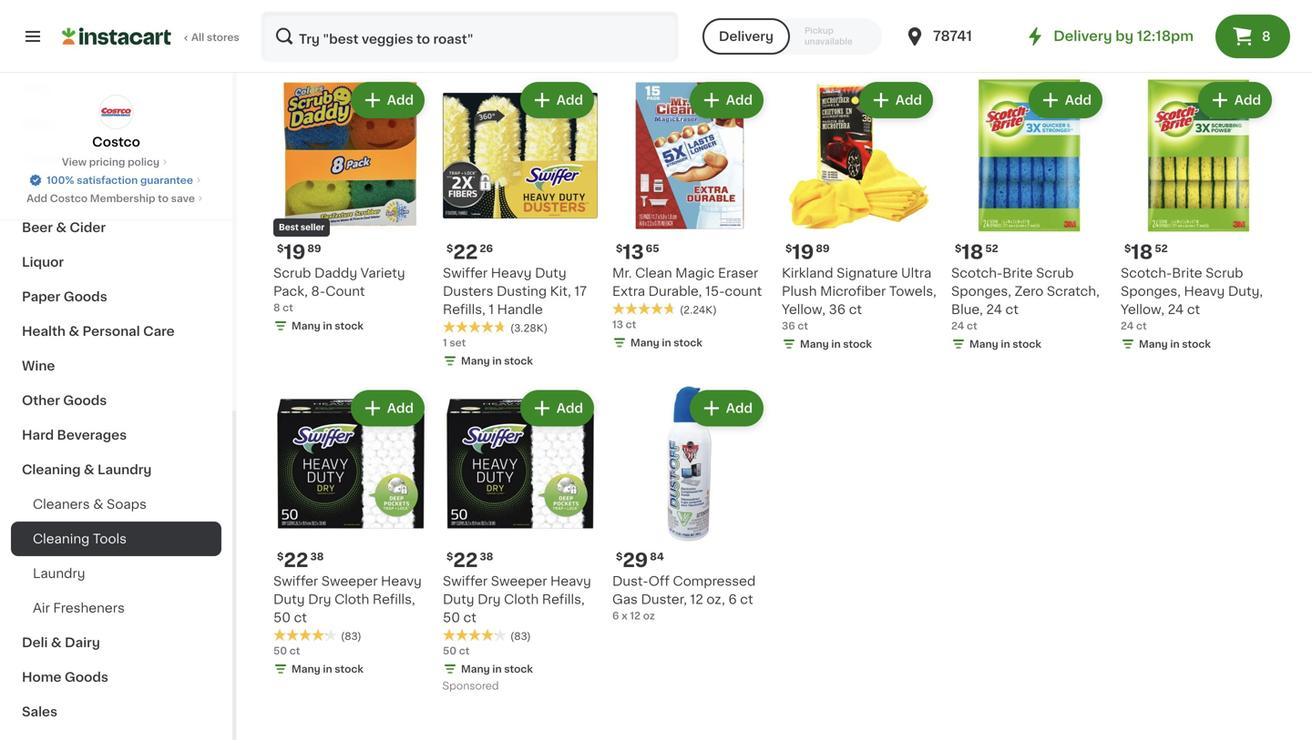 Task type: locate. For each thing, give the bounding box(es) containing it.
1 horizontal spatial 8
[[1262, 30, 1271, 43]]

swiffer sweeper heavy duty dry cloth refills, 50 ct
[[273, 576, 422, 625], [443, 576, 591, 625]]

product group
[[273, 78, 428, 337], [443, 78, 598, 372], [612, 78, 767, 354], [782, 78, 937, 355], [952, 78, 1106, 355], [1121, 78, 1276, 355], [273, 387, 428, 681], [443, 387, 598, 697], [612, 387, 767, 624]]

1 horizontal spatial $ 18 52
[[1125, 243, 1168, 262]]

cleaning for cleaning tools
[[33, 533, 90, 546]]

1 horizontal spatial (83)
[[510, 632, 531, 642]]

duty inside swiffer heavy duty dusters dusting kit, 17 refills, 1 handle
[[535, 267, 567, 280]]

0 horizontal spatial $ 18 52
[[955, 243, 999, 262]]

36 down microfiber
[[829, 304, 846, 316]]

0 horizontal spatial 8
[[273, 303, 280, 313]]

add for swiffer sweeper heavy duty dry cloth refills, 50 ct
[[387, 402, 414, 415]]

0 horizontal spatial yellow,
[[782, 304, 826, 316]]

add button for swiffer sweeper heavy duty dry cloth refills, 50 ct
[[353, 392, 423, 425]]

13 down extra
[[612, 320, 623, 330]]

8 inside button
[[1262, 30, 1271, 43]]

12:18pm
[[1137, 30, 1194, 43]]

scrub inside scotch-brite scrub sponges, heavy duty, yellow, 24 ct 24 ct
[[1206, 267, 1244, 280]]

100% satisfaction guarantee button
[[28, 170, 204, 188]]

0 horizontal spatial (83)
[[341, 632, 362, 642]]

8
[[1262, 30, 1271, 43], [273, 303, 280, 313]]

1 horizontal spatial 89
[[816, 244, 830, 254]]

1 sponges, from the left
[[952, 285, 1012, 298]]

delivery for delivery by 12:18pm
[[1054, 30, 1113, 43]]

0 vertical spatial 36
[[829, 304, 846, 316]]

swiffer
[[443, 267, 488, 280], [273, 576, 318, 588], [443, 576, 488, 588]]

1 19 from the left
[[284, 243, 306, 262]]

1 $ 19 89 from the left
[[277, 243, 321, 262]]

19 up kirkland
[[792, 243, 814, 262]]

$ inside '$ 22 26'
[[447, 244, 453, 254]]

1 vertical spatial 8
[[273, 303, 280, 313]]

scrub for scotch-brite scrub sponges, heavy duty, yellow, 24 ct
[[1206, 267, 1244, 280]]

variety
[[361, 267, 405, 280]]

2 $ 18 52 from the left
[[1125, 243, 1168, 262]]

liquor link
[[11, 245, 221, 280]]

goods down dairy
[[65, 672, 108, 684]]

sponges, up blue,
[[952, 285, 1012, 298]]

$ for scotch-brite scrub sponges, heavy duty, yellow, 24 ct's add button
[[1125, 244, 1131, 254]]

$ for kirkland signature ultra plush microfiber towels, yellow, 36 ct's add button
[[786, 244, 792, 254]]

1 18 from the left
[[962, 243, 984, 262]]

89 down seller
[[308, 244, 321, 254]]

12
[[690, 594, 703, 607], [630, 612, 641, 622]]

guarantee
[[140, 175, 193, 185]]

1 horizontal spatial scotch-
[[1121, 267, 1172, 280]]

Search field
[[262, 13, 677, 60]]

oz
[[643, 612, 655, 622]]

24
[[987, 304, 1003, 316], [1168, 304, 1184, 316], [952, 321, 965, 331], [1121, 321, 1134, 331]]

1 dry from the left
[[308, 594, 331, 607]]

swiffer inside swiffer heavy duty dusters dusting kit, 17 refills, 1 handle
[[443, 267, 488, 280]]

1 vertical spatial 12
[[630, 612, 641, 622]]

1 horizontal spatial yellow,
[[1121, 304, 1165, 316]]

1 horizontal spatial refills,
[[443, 304, 486, 316]]

sweeper
[[321, 576, 378, 588], [491, 576, 547, 588]]

2 scotch- from the left
[[1121, 267, 1172, 280]]

product group containing 29
[[612, 387, 767, 624]]

0 horizontal spatial refills,
[[373, 594, 415, 607]]

52 for zero
[[986, 244, 999, 254]]

scrub inside "scotch-brite scrub sponges, zero scratch, blue, 24 ct 24 ct"
[[1036, 267, 1074, 280]]

1 horizontal spatial costco
[[92, 136, 140, 149]]

0 horizontal spatial sweeper
[[321, 576, 378, 588]]

heavy
[[491, 267, 532, 280], [1184, 285, 1225, 298], [381, 576, 422, 588], [551, 576, 591, 588]]

goods for other goods
[[63, 395, 107, 407]]

delivery button
[[703, 18, 790, 55]]

& inside beer & cider link
[[56, 221, 67, 234]]

wine link
[[11, 349, 221, 384]]

1 horizontal spatial cloth
[[504, 594, 539, 607]]

1 horizontal spatial sweeper
[[491, 576, 547, 588]]

clean
[[635, 267, 672, 280]]

15-
[[705, 285, 725, 298]]

2 horizontal spatial scrub
[[1206, 267, 1244, 280]]

18 for scotch-brite scrub sponges, zero scratch, blue, 24 ct
[[962, 243, 984, 262]]

1 horizontal spatial sponges,
[[1121, 285, 1181, 298]]

0 horizontal spatial scotch-
[[952, 267, 1003, 280]]

$ 13 65
[[616, 243, 659, 262]]

2 89 from the left
[[816, 244, 830, 254]]

0 vertical spatial 1
[[489, 304, 494, 316]]

dust-
[[612, 576, 649, 588]]

cleaning & laundry link
[[11, 453, 221, 488]]

18 up scotch-brite scrub sponges, heavy duty, yellow, 24 ct 24 ct
[[1131, 243, 1153, 262]]

in
[[323, 321, 332, 331], [662, 338, 671, 348], [832, 340, 841, 350], [1001, 340, 1010, 350], [1171, 340, 1180, 350], [492, 356, 502, 366], [323, 665, 332, 675], [492, 665, 502, 675]]

0 horizontal spatial $ 19 89
[[277, 243, 321, 262]]

$ 18 52 up scotch-brite scrub sponges, heavy duty, yellow, 24 ct 24 ct
[[1125, 243, 1168, 262]]

yellow, inside kirkland signature ultra plush microfiber towels, yellow, 36 ct 36 ct
[[782, 304, 826, 316]]

costco up 'view pricing policy' link
[[92, 136, 140, 149]]

0 horizontal spatial 1
[[443, 338, 447, 348]]

dust-off compressed gas duster, 12 oz, 6 ct 6 x 12 oz
[[612, 576, 756, 622]]

0 horizontal spatial 50 ct
[[273, 647, 300, 657]]

add button for kirkland signature ultra plush microfiber towels, yellow, 36 ct
[[861, 84, 931, 117]]

0 horizontal spatial laundry
[[33, 568, 85, 581]]

cleaning down cleaners
[[33, 533, 90, 546]]

cleaning & laundry
[[22, 464, 152, 477]]

cleaning
[[22, 464, 81, 477], [33, 533, 90, 546]]

goods for home goods
[[65, 672, 108, 684]]

add button for swiffer heavy duty dusters dusting kit, 17 refills, 1 handle
[[522, 84, 592, 117]]

1 left handle
[[489, 304, 494, 316]]

12 left the oz,
[[690, 594, 703, 607]]

yellow, for 18
[[1121, 304, 1165, 316]]

0 horizontal spatial $ 22 38
[[277, 551, 324, 571]]

scrub up duty,
[[1206, 267, 1244, 280]]

1 horizontal spatial laundry
[[98, 464, 152, 477]]

add for scotch-brite scrub sponges, zero scratch, blue, 24 ct
[[1065, 94, 1092, 107]]

delivery for delivery
[[719, 30, 774, 43]]

towels,
[[889, 285, 937, 298]]

0 vertical spatial 12
[[690, 594, 703, 607]]

sponges, inside "scotch-brite scrub sponges, zero scratch, blue, 24 ct 24 ct"
[[952, 285, 1012, 298]]

beverages
[[57, 429, 127, 442]]

& right health
[[69, 325, 79, 338]]

scrub for scotch-brite scrub sponges, zero scratch, blue, 24 ct
[[1036, 267, 1074, 280]]

1 horizontal spatial swiffer sweeper heavy duty dry cloth refills, 50 ct
[[443, 576, 591, 625]]

scotch- inside scotch-brite scrub sponges, heavy duty, yellow, 24 ct 24 ct
[[1121, 267, 1172, 280]]

& inside deli & dairy link
[[51, 637, 62, 650]]

2 scrub from the left
[[1036, 267, 1074, 280]]

0 horizontal spatial dry
[[308, 594, 331, 607]]

0 vertical spatial cleaning
[[22, 464, 81, 477]]

dusting
[[497, 285, 547, 298]]

delivery inside "button"
[[719, 30, 774, 43]]

2 18 from the left
[[1131, 243, 1153, 262]]

1 horizontal spatial 19
[[792, 243, 814, 262]]

$ 19 89 down best seller
[[277, 243, 321, 262]]

goods
[[64, 291, 107, 304], [63, 395, 107, 407], [65, 672, 108, 684]]

add button for scrub daddy variety pack, 8-count
[[353, 84, 423, 117]]

0 vertical spatial 8
[[1262, 30, 1271, 43]]

2 yellow, from the left
[[1121, 304, 1165, 316]]

add for scrub daddy variety pack, 8-count
[[387, 94, 414, 107]]

& left soaps at the bottom of page
[[93, 499, 103, 511]]

sponges, inside scotch-brite scrub sponges, heavy duty, yellow, 24 ct 24 ct
[[1121, 285, 1181, 298]]

swiffer heavy duty dusters dusting kit, 17 refills, 1 handle
[[443, 267, 587, 316]]

home
[[22, 672, 62, 684]]

52 up scotch-brite scrub sponges, heavy duty, yellow, 24 ct 24 ct
[[1155, 244, 1168, 254]]

cleaning inside "link"
[[33, 533, 90, 546]]

89
[[308, 244, 321, 254], [816, 244, 830, 254]]

laundry
[[98, 464, 152, 477], [33, 568, 85, 581]]

2 52 from the left
[[1155, 244, 1168, 254]]

& for health
[[69, 325, 79, 338]]

view pricing policy link
[[62, 155, 171, 170]]

& for deli
[[51, 637, 62, 650]]

1 yellow, from the left
[[782, 304, 826, 316]]

0 horizontal spatial delivery
[[719, 30, 774, 43]]

1 horizontal spatial 38
[[480, 552, 493, 562]]

ct inside "dust-off compressed gas duster, 12 oz, 6 ct 6 x 12 oz"
[[740, 594, 753, 607]]

laundry up "air"
[[33, 568, 85, 581]]

1 sweeper from the left
[[321, 576, 378, 588]]

beer & cider
[[22, 221, 106, 234]]

heavy inside swiffer heavy duty dusters dusting kit, 17 refills, 1 handle
[[491, 267, 532, 280]]

save
[[171, 194, 195, 204]]

1 $ 18 52 from the left
[[955, 243, 999, 262]]

2 vertical spatial goods
[[65, 672, 108, 684]]

0 horizontal spatial 19
[[284, 243, 306, 262]]

12 right x
[[630, 612, 641, 622]]

$ 18 52 for scotch-brite scrub sponges, heavy duty, yellow, 24 ct
[[1125, 243, 1168, 262]]

1 cloth from the left
[[335, 594, 369, 607]]

1 52 from the left
[[986, 244, 999, 254]]

& inside health & personal care 'link'
[[69, 325, 79, 338]]

& up cleaners & soaps
[[84, 464, 94, 477]]

hard beverages
[[22, 429, 127, 442]]

1 horizontal spatial brite
[[1172, 267, 1203, 280]]

& inside cleaners & soaps link
[[93, 499, 103, 511]]

1 horizontal spatial scrub
[[1036, 267, 1074, 280]]

0 horizontal spatial duty
[[273, 594, 305, 607]]

1 horizontal spatial 1
[[489, 304, 494, 316]]

membership
[[90, 194, 155, 204]]

89 for scrub
[[308, 244, 321, 254]]

product group containing 13
[[612, 78, 767, 354]]

goods for paper goods
[[64, 291, 107, 304]]

2 swiffer sweeper heavy duty dry cloth refills, 50 ct from the left
[[443, 576, 591, 625]]

2 brite from the left
[[1172, 267, 1203, 280]]

1 (83) from the left
[[341, 632, 362, 642]]

many
[[292, 321, 321, 331], [631, 338, 660, 348], [800, 340, 829, 350], [970, 340, 999, 350], [1139, 340, 1168, 350], [461, 356, 490, 366], [292, 665, 321, 675], [461, 665, 490, 675]]

0 horizontal spatial 36
[[782, 321, 795, 331]]

scratch,
[[1047, 285, 1100, 298]]

off
[[649, 576, 670, 588]]

0 horizontal spatial 38
[[310, 552, 324, 562]]

yellow, inside scotch-brite scrub sponges, heavy duty, yellow, 24 ct 24 ct
[[1121, 304, 1165, 316]]

goods up beverages
[[63, 395, 107, 407]]

17
[[575, 285, 587, 298]]

1 left set
[[443, 338, 447, 348]]

ct
[[283, 303, 293, 313], [849, 304, 862, 316], [1006, 304, 1019, 316], [1187, 304, 1201, 316], [626, 320, 636, 330], [798, 321, 808, 331], [967, 321, 978, 331], [1137, 321, 1147, 331], [740, 594, 753, 607], [294, 612, 307, 625], [464, 612, 477, 625], [290, 647, 300, 657], [459, 647, 470, 657]]

$ 19 89 up kirkland
[[786, 243, 830, 262]]

0 horizontal spatial sponges,
[[952, 285, 1012, 298]]

magic
[[676, 267, 715, 280]]

yellow,
[[782, 304, 826, 316], [1121, 304, 1165, 316]]

6 right the oz,
[[729, 594, 737, 607]]

0 horizontal spatial 6
[[612, 612, 619, 622]]

0 horizontal spatial cloth
[[335, 594, 369, 607]]

& right deli
[[51, 637, 62, 650]]

2 50 ct from the left
[[443, 647, 470, 657]]

1 vertical spatial goods
[[63, 395, 107, 407]]

1 horizontal spatial $ 19 89
[[786, 243, 830, 262]]

$
[[277, 244, 284, 254], [447, 244, 453, 254], [616, 244, 623, 254], [786, 244, 792, 254], [955, 244, 962, 254], [1125, 244, 1131, 254], [277, 552, 284, 562], [447, 552, 453, 562], [616, 552, 623, 562]]

22
[[453, 243, 478, 262], [284, 551, 308, 571], [453, 551, 478, 571]]

add button for scotch-brite scrub sponges, zero scratch, blue, 24 ct
[[1031, 84, 1101, 117]]

& inside cleaning & laundry link
[[84, 464, 94, 477]]

52 up "scotch-brite scrub sponges, zero scratch, blue, 24 ct 24 ct"
[[986, 244, 999, 254]]

1 horizontal spatial 12
[[690, 594, 703, 607]]

3 scrub from the left
[[1206, 267, 1244, 280]]

goods up health & personal care on the top
[[64, 291, 107, 304]]

& right beer
[[56, 221, 67, 234]]

1 vertical spatial costco
[[50, 194, 88, 204]]

dry
[[308, 594, 331, 607], [478, 594, 501, 607]]

1 horizontal spatial duty
[[443, 594, 474, 607]]

duty
[[535, 267, 567, 280], [273, 594, 305, 607], [443, 594, 474, 607]]

costco down 100%
[[50, 194, 88, 204]]

0 horizontal spatial 89
[[308, 244, 321, 254]]

gas
[[612, 594, 638, 607]]

$ 22 38
[[277, 551, 324, 571], [447, 551, 493, 571]]

baby
[[22, 118, 56, 130]]

1 horizontal spatial delivery
[[1054, 30, 1113, 43]]

refills,
[[443, 304, 486, 316], [373, 594, 415, 607], [542, 594, 585, 607]]

0 horizontal spatial scrub
[[273, 267, 311, 280]]

cleaning up cleaners
[[22, 464, 81, 477]]

0 horizontal spatial 18
[[962, 243, 984, 262]]

kirkland signature ultra plush microfiber towels, yellow, 36 ct 36 ct
[[782, 267, 937, 331]]

scotch- for scotch-brite scrub sponges, zero scratch, blue, 24 ct
[[952, 267, 1003, 280]]

1 inside swiffer heavy duty dusters dusting kit, 17 refills, 1 handle
[[489, 304, 494, 316]]

scotch-
[[952, 267, 1003, 280], [1121, 267, 1172, 280]]

add button for mr. clean magic eraser extra durable, 15-count
[[692, 84, 762, 117]]

other
[[22, 395, 60, 407]]

laundry up soaps at the bottom of page
[[98, 464, 152, 477]]

add button for scotch-brite scrub sponges, heavy duty, yellow, 24 ct
[[1200, 84, 1271, 117]]

deli & dairy link
[[11, 626, 221, 661]]

kit,
[[550, 285, 571, 298]]

8-
[[311, 285, 326, 298]]

many in stock
[[292, 321, 364, 331], [631, 338, 703, 348], [800, 340, 872, 350], [970, 340, 1042, 350], [1139, 340, 1211, 350], [461, 356, 533, 366], [292, 665, 364, 675], [461, 665, 533, 675]]

brite inside "scotch-brite scrub sponges, zero scratch, blue, 24 ct 24 ct"
[[1003, 267, 1033, 280]]

stock
[[335, 321, 364, 331], [674, 338, 703, 348], [843, 340, 872, 350], [1013, 340, 1042, 350], [1182, 340, 1211, 350], [504, 356, 533, 366], [335, 665, 364, 675], [504, 665, 533, 675]]

paper goods
[[22, 291, 107, 304]]

1 vertical spatial cleaning
[[33, 533, 90, 546]]

brite inside scotch-brite scrub sponges, heavy duty, yellow, 24 ct 24 ct
[[1172, 267, 1203, 280]]

1 horizontal spatial dry
[[478, 594, 501, 607]]

2 $ 19 89 from the left
[[786, 243, 830, 262]]

delivery by 12:18pm
[[1054, 30, 1194, 43]]

1 89 from the left
[[308, 244, 321, 254]]

38
[[310, 552, 324, 562], [480, 552, 493, 562]]

blue,
[[952, 304, 983, 316]]

1 horizontal spatial 50 ct
[[443, 647, 470, 657]]

0 horizontal spatial costco
[[50, 194, 88, 204]]

36 down plush
[[782, 321, 795, 331]]

dairy
[[65, 637, 100, 650]]

$ inside $ 29 84
[[616, 552, 623, 562]]

microfiber
[[820, 285, 886, 298]]

dusters
[[443, 285, 493, 298]]

89 up kirkland
[[816, 244, 830, 254]]

1 scotch- from the left
[[952, 267, 1003, 280]]

1 horizontal spatial 6
[[729, 594, 737, 607]]

None search field
[[261, 11, 679, 62]]

$ inside $ 13 65
[[616, 244, 623, 254]]

13 left 65
[[623, 243, 644, 262]]

instacart logo image
[[62, 26, 171, 47]]

2 horizontal spatial duty
[[535, 267, 567, 280]]

0 horizontal spatial brite
[[1003, 267, 1033, 280]]

sponges, for blue,
[[952, 285, 1012, 298]]

0 vertical spatial goods
[[64, 291, 107, 304]]

brite for zero
[[1003, 267, 1033, 280]]

baby link
[[11, 107, 221, 141]]

1 vertical spatial 13
[[612, 320, 623, 330]]

1 horizontal spatial 52
[[1155, 244, 1168, 254]]

add for kirkland signature ultra plush microfiber towels, yellow, 36 ct
[[896, 94, 922, 107]]

1 brite from the left
[[1003, 267, 1033, 280]]

compressed
[[673, 576, 756, 588]]

0 vertical spatial laundry
[[98, 464, 152, 477]]

0 horizontal spatial 52
[[986, 244, 999, 254]]

scrub up scratch,
[[1036, 267, 1074, 280]]

& for cleaners
[[93, 499, 103, 511]]

delivery
[[1054, 30, 1113, 43], [719, 30, 774, 43]]

18 for scotch-brite scrub sponges, heavy duty, yellow, 24 ct
[[1131, 243, 1153, 262]]

0 horizontal spatial swiffer sweeper heavy duty dry cloth refills, 50 ct
[[273, 576, 422, 625]]

1 horizontal spatial 18
[[1131, 243, 1153, 262]]

cleaners
[[33, 499, 90, 511]]

6 left x
[[612, 612, 619, 622]]

sponges, right scratch,
[[1121, 285, 1181, 298]]

scrub up pack,
[[273, 267, 311, 280]]

scotch- inside "scotch-brite scrub sponges, zero scratch, blue, 24 ct 24 ct"
[[952, 267, 1003, 280]]

$ 18 52 up blue,
[[955, 243, 999, 262]]

2 sponges, from the left
[[1121, 285, 1181, 298]]

2 19 from the left
[[792, 243, 814, 262]]

1 scrub from the left
[[273, 267, 311, 280]]

52
[[986, 244, 999, 254], [1155, 244, 1168, 254]]

1 horizontal spatial $ 22 38
[[447, 551, 493, 571]]

18 up blue,
[[962, 243, 984, 262]]

19 down the best
[[284, 243, 306, 262]]

★★★★★
[[612, 303, 676, 316], [612, 303, 676, 316], [443, 321, 507, 334], [443, 321, 507, 334], [273, 630, 337, 642], [273, 630, 337, 642], [443, 630, 507, 642], [443, 630, 507, 642]]



Task type: vqa. For each thing, say whether or not it's contained in the screenshot.
the in in the Product group
yes



Task type: describe. For each thing, give the bounding box(es) containing it.
delivery by 12:18pm link
[[1025, 26, 1194, 47]]

26
[[480, 244, 493, 254]]

other goods link
[[11, 384, 221, 418]]

0 vertical spatial 13
[[623, 243, 644, 262]]

1 swiffer sweeper heavy duty dry cloth refills, 50 ct from the left
[[273, 576, 422, 625]]

$ 29 84
[[616, 551, 664, 571]]

2 $ 22 38 from the left
[[447, 551, 493, 571]]

personal
[[82, 325, 140, 338]]

hard beverages link
[[11, 418, 221, 453]]

52 for heavy
[[1155, 244, 1168, 254]]

$ for add button for swiffer heavy duty dusters dusting kit, 17 refills, 1 handle
[[447, 244, 453, 254]]

count
[[326, 285, 365, 298]]

electronics
[[22, 187, 96, 200]]

2 horizontal spatial refills,
[[542, 594, 585, 607]]

29
[[623, 551, 648, 571]]

pets link
[[11, 72, 221, 107]]

& for cleaning
[[84, 464, 94, 477]]

wine
[[22, 360, 55, 373]]

plush
[[782, 285, 817, 298]]

2 (83) from the left
[[510, 632, 531, 642]]

laundry link
[[11, 557, 221, 592]]

count
[[725, 285, 762, 298]]

cleaners & soaps link
[[11, 488, 221, 522]]

2 dry from the left
[[478, 594, 501, 607]]

durable,
[[649, 285, 702, 298]]

handle
[[497, 304, 543, 316]]

seller
[[301, 224, 325, 232]]

add for dust-off compressed gas duster, 12 oz, 6 ct
[[726, 402, 753, 415]]

satisfaction
[[77, 175, 138, 185]]

sales link
[[11, 695, 221, 730]]

0 vertical spatial 6
[[729, 594, 737, 607]]

add costco membership to save link
[[27, 191, 206, 206]]

2 38 from the left
[[480, 552, 493, 562]]

costco logo image
[[99, 95, 134, 129]]

refills, inside swiffer heavy duty dusters dusting kit, 17 refills, 1 handle
[[443, 304, 486, 316]]

yellow, for 19
[[782, 304, 826, 316]]

hard
[[22, 429, 54, 442]]

daddy
[[314, 267, 357, 280]]

costco inside "link"
[[50, 194, 88, 204]]

all stores
[[191, 32, 239, 42]]

sponsored badge image
[[443, 682, 498, 693]]

policy
[[128, 157, 160, 167]]

78741
[[933, 30, 972, 43]]

100%
[[47, 175, 74, 185]]

add inside "link"
[[27, 194, 47, 204]]

floral
[[22, 152, 58, 165]]

view
[[62, 157, 87, 167]]

liquor
[[22, 256, 64, 269]]

$ for swiffer sweeper heavy duty dry cloth refills, 50 ct's add button
[[277, 552, 284, 562]]

brite for heavy
[[1172, 267, 1203, 280]]

signature
[[837, 267, 898, 280]]

health & personal care
[[22, 325, 175, 338]]

89 for kirkland
[[816, 244, 830, 254]]

8 button
[[1216, 15, 1291, 58]]

pack,
[[273, 285, 308, 298]]

paper goods link
[[11, 280, 221, 314]]

health & personal care link
[[11, 314, 221, 349]]

other goods
[[22, 395, 107, 407]]

beer & cider link
[[11, 211, 221, 245]]

add for mr. clean magic eraser extra durable, 15-count
[[726, 94, 753, 107]]

add for scotch-brite scrub sponges, heavy duty, yellow, 24 ct
[[1235, 94, 1261, 107]]

fresheners
[[53, 602, 125, 615]]

$ for add button related to dust-off compressed gas duster, 12 oz, 6 ct
[[616, 552, 623, 562]]

0 vertical spatial costco
[[92, 136, 140, 149]]

sponges, for yellow,
[[1121, 285, 1181, 298]]

service type group
[[703, 18, 882, 55]]

mr.
[[612, 267, 632, 280]]

1 $ 22 38 from the left
[[277, 551, 324, 571]]

cider
[[70, 221, 106, 234]]

x
[[622, 612, 628, 622]]

8 inside scrub daddy variety pack, 8-count 8 ct
[[273, 303, 280, 313]]

by
[[1116, 30, 1134, 43]]

stores
[[207, 32, 239, 42]]

add for swiffer heavy duty dusters dusting kit, 17 refills, 1 handle
[[557, 94, 583, 107]]

all
[[191, 32, 204, 42]]

swiffer for swiffer sweeper heavy duty dry cloth refills, 50 ct's add button
[[273, 576, 318, 588]]

costco link
[[92, 95, 140, 151]]

best
[[279, 224, 299, 232]]

19 for scrub
[[284, 243, 306, 262]]

zero
[[1015, 285, 1044, 298]]

1 vertical spatial laundry
[[33, 568, 85, 581]]

1 50 ct from the left
[[273, 647, 300, 657]]

health
[[22, 325, 66, 338]]

air
[[33, 602, 50, 615]]

duster,
[[641, 594, 687, 607]]

set
[[450, 338, 466, 348]]

0 horizontal spatial 12
[[630, 612, 641, 622]]

2 cloth from the left
[[504, 594, 539, 607]]

(2.24k)
[[680, 305, 717, 315]]

home goods
[[22, 672, 108, 684]]

paper
[[22, 291, 60, 304]]

$ for add button for mr. clean magic eraser extra durable, 15-count
[[616, 244, 623, 254]]

swiffer for add button for swiffer heavy duty dusters dusting kit, 17 refills, 1 handle
[[443, 267, 488, 280]]

floral link
[[11, 141, 221, 176]]

2 sweeper from the left
[[491, 576, 547, 588]]

air fresheners
[[33, 602, 125, 615]]

deli & dairy
[[22, 637, 100, 650]]

home goods link
[[11, 661, 221, 695]]

many inside product group
[[631, 338, 660, 348]]

1 vertical spatial 6
[[612, 612, 619, 622]]

1 horizontal spatial 36
[[829, 304, 846, 316]]

$ 19 89 for kirkland
[[786, 243, 830, 262]]

soaps
[[107, 499, 147, 511]]

ct inside scrub daddy variety pack, 8-count 8 ct
[[283, 303, 293, 313]]

eraser
[[718, 267, 759, 280]]

scotch-brite scrub sponges, zero scratch, blue, 24 ct 24 ct
[[952, 267, 1100, 331]]

best seller
[[279, 224, 325, 232]]

$ 19 89 for scrub
[[277, 243, 321, 262]]

$ 18 52 for scotch-brite scrub sponges, zero scratch, blue, 24 ct
[[955, 243, 999, 262]]

cleaning tools
[[33, 533, 127, 546]]

tools
[[93, 533, 127, 546]]

duty,
[[1228, 285, 1263, 298]]

& for beer
[[56, 221, 67, 234]]

1 38 from the left
[[310, 552, 324, 562]]

view pricing policy
[[62, 157, 160, 167]]

84
[[650, 552, 664, 562]]

$ for add button corresponding to scotch-brite scrub sponges, zero scratch, blue, 24 ct
[[955, 244, 962, 254]]

cleaning for cleaning & laundry
[[22, 464, 81, 477]]

22 for swiffer sweeper heavy duty dry cloth refills, 50 ct's add button
[[284, 551, 308, 571]]

1 vertical spatial 36
[[782, 321, 795, 331]]

oz,
[[707, 594, 725, 607]]

air fresheners link
[[11, 592, 221, 626]]

pets
[[22, 83, 51, 96]]

1 vertical spatial 1
[[443, 338, 447, 348]]

$ for add button related to scrub daddy variety pack, 8-count
[[277, 244, 284, 254]]

electronics link
[[11, 176, 221, 211]]

1 set
[[443, 338, 466, 348]]

scrub inside scrub daddy variety pack, 8-count 8 ct
[[273, 267, 311, 280]]

(3.28k)
[[510, 324, 548, 334]]

heavy inside scotch-brite scrub sponges, heavy duty, yellow, 24 ct 24 ct
[[1184, 285, 1225, 298]]

13 ct
[[612, 320, 636, 330]]

22 for add button for swiffer heavy duty dusters dusting kit, 17 refills, 1 handle
[[453, 243, 478, 262]]

cleaning tools link
[[11, 522, 221, 557]]

to
[[158, 194, 169, 204]]

19 for kirkland
[[792, 243, 814, 262]]

add button for dust-off compressed gas duster, 12 oz, 6 ct
[[692, 392, 762, 425]]

pricing
[[89, 157, 125, 167]]

scotch- for scotch-brite scrub sponges, heavy duty, yellow, 24 ct
[[1121, 267, 1172, 280]]



